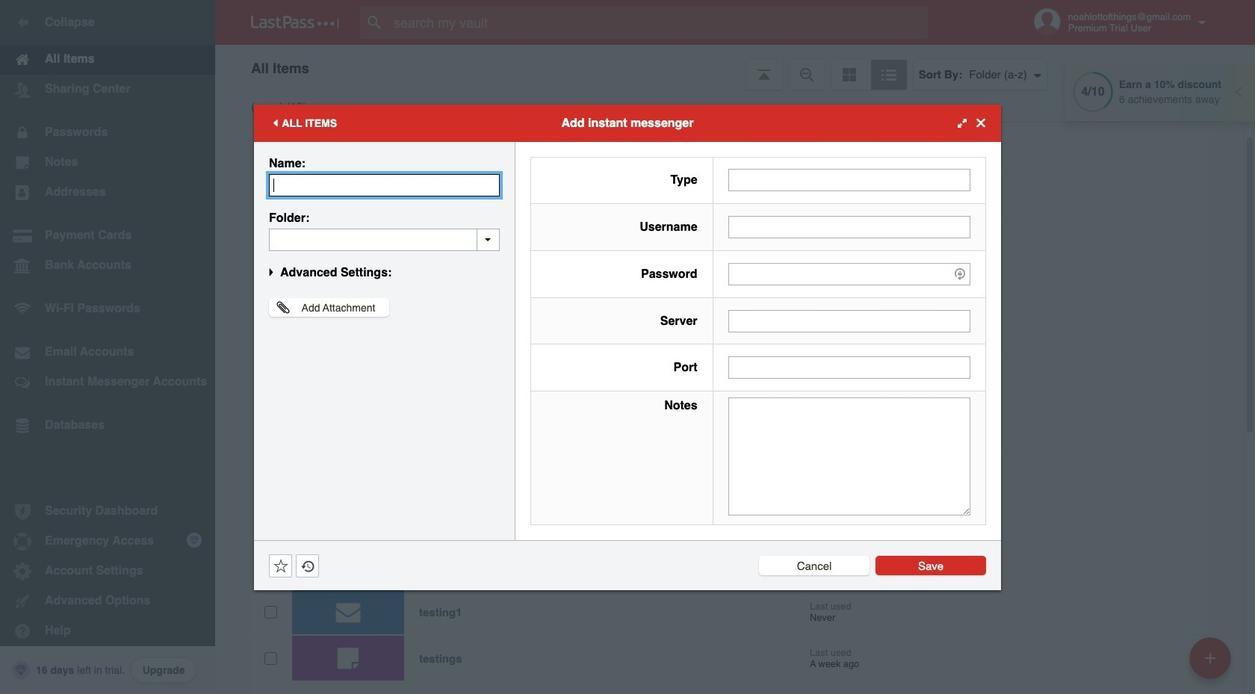 Task type: locate. For each thing, give the bounding box(es) containing it.
None text field
[[728, 169, 971, 192], [728, 216, 971, 238], [728, 398, 971, 515], [728, 169, 971, 192], [728, 216, 971, 238], [728, 398, 971, 515]]

new item image
[[1205, 653, 1216, 663]]

dialog
[[254, 104, 1001, 590]]

None password field
[[728, 263, 971, 285]]

Search search field
[[360, 6, 957, 39]]

None text field
[[269, 174, 500, 196], [269, 228, 500, 251], [728, 310, 971, 332], [728, 357, 971, 379], [269, 174, 500, 196], [269, 228, 500, 251], [728, 310, 971, 332], [728, 357, 971, 379]]

new item navigation
[[1184, 633, 1241, 694]]



Task type: vqa. For each thing, say whether or not it's contained in the screenshot.
New item ELEMENT
no



Task type: describe. For each thing, give the bounding box(es) containing it.
vault options navigation
[[215, 45, 1255, 90]]

main navigation navigation
[[0, 0, 215, 694]]

search my vault text field
[[360, 6, 957, 39]]

lastpass image
[[251, 16, 339, 29]]



